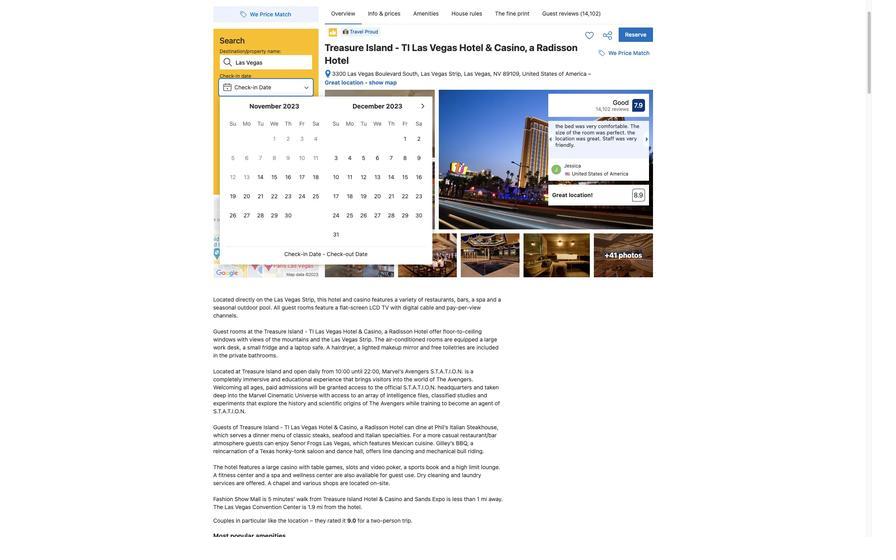 Task type: vqa. For each thing, say whether or not it's contained in the screenshot.
23 checkbox 23
yes



Task type: describe. For each thing, give the bounding box(es) containing it.
2 vertical spatial radisson
[[365, 425, 388, 431]]

reincarnation
[[213, 448, 247, 455]]

20 December 2023 checkbox
[[371, 188, 384, 205]]

21 for 21 december 2023 checkbox
[[388, 193, 394, 200]]

floor-
[[443, 329, 457, 335]]

27 for '27' option
[[244, 212, 250, 219]]

28 for 28 december 2023 checkbox in the top left of the page
[[388, 212, 395, 219]]

0 horizontal spatial italian
[[366, 432, 381, 439]]

1 vertical spatial ti
[[309, 329, 314, 335]]

universe
[[295, 393, 318, 399]]

14 December 2023 checkbox
[[384, 169, 398, 186]]

22 for 22 checkbox
[[271, 193, 278, 200]]

1 vertical spatial casino,
[[364, 329, 383, 335]]

1 horizontal spatial america
[[610, 171, 628, 177]]

location inside the bed was very comfortable. the size of the room was perfect. the location was great.  staff was very friendly.
[[555, 136, 575, 142]]

12 for 12 option
[[230, 174, 236, 181]]

for
[[413, 432, 421, 439]]

8 for the 8 december 2023 checkbox
[[403, 155, 407, 161]]

1 inside located directly on the las vegas strip, this hotel and casino features a variety of restaurants, bars, a spa and a seasonal outdoor pool. all guest rooms feature a flat-screen lcd tv with digital cable and pay-per-view channels. guest rooms at the treasure island - ti las vegas hotel & casino, a radisson hotel offer floor-to-ceiling windows with views of the mountains and the las vegas strip. the air-conditioned rooms are equipped a large work desk, a small fridge and a laptop safe. a hairdryer, a lighted makeup mirror and free toiletries are included in the private bathrooms. located at treasure island and open daily from 10:00 until 22:00, marvel's avengers s.t.a.t.i.o.n. is a completely immersive and educational experience that brings visitors into the world of the avengers. welcoming all ages, paid admissions will be granted access to the official s.t.a.t.i.o.n. headquarters and taken deep into the marvel cinematic universe with access to an array of intelligence files, classified studies and experiments that explore the history and scientific origins of the avengers while training to become an agent of s.t.a.t.i.o.n. guests of treasure island - ti las vegas hotel & casino, a radisson hotel can dine at phil's italian steakhouse, which serves a dinner menu of classic steaks, seafood and italian specialties. for a more casual restaurant/bar atmosphere guests can enjoy senor frogs las vegas, which features mexican cuisine. gilley's bbq, a reincarnation of a texas honky-tonk saloon and dance hall, offers line dancing and mechanical bull riding. the hotel features a large casino with table games, slots and video poker, a sports book and a high limit lounge. a fitness center and a spa and wellness center are also available for guest use. dry cleaning and laundry services are offered. a chapel and various shops are located on-site. fashion show mall is 5 minutes' walk from treasure island hotel & casino and sands expo is less than 1 mi away. the las vegas convention center is 1.9 mi from the hotel.
[[477, 496, 479, 503]]

1 horizontal spatial for
[[358, 518, 365, 525]]

2 horizontal spatial out
[[345, 251, 354, 258]]

the down fashion
[[213, 504, 223, 511]]

house
[[452, 10, 468, 17]]

click to open map view image
[[325, 69, 331, 79]]

great inside the 3300 las vegas boulevard south, las vegas strip, las vegas, nv 89109, united states of america – great location - show map
[[325, 79, 340, 86]]

mo for november
[[243, 120, 251, 127]]

the down "cinematic"
[[279, 401, 287, 407]]

29 for the '29' checkbox
[[271, 212, 278, 219]]

- inside the 3300 las vegas boulevard south, las vegas strip, las vegas, nv 89109, united states of america – great location - show map
[[365, 79, 368, 86]]

19 for the 19 option
[[230, 193, 236, 200]]

serves
[[230, 432, 247, 439]]

and up cleaning
[[441, 464, 450, 471]]

children
[[253, 128, 274, 135]]

0 horizontal spatial an
[[358, 393, 364, 399]]

and up paid
[[271, 377, 281, 383]]

– inside the 3300 las vegas boulevard south, las vegas strip, las vegas, nv 89109, united states of america – great location - show map
[[588, 70, 591, 77]]

2 · from the left
[[276, 128, 277, 135]]

good
[[613, 99, 629, 106]]

check- for check-in date
[[234, 84, 253, 91]]

1 vertical spatial rooms
[[230, 329, 246, 335]]

the up headquarters
[[436, 377, 446, 383]]

2 vertical spatial from
[[324, 504, 336, 511]]

island up paid
[[266, 369, 281, 375]]

treasure up dinner
[[240, 425, 262, 431]]

21 for 21 checkbox on the top of the page
[[258, 193, 263, 200]]

23 for 23 checkbox
[[416, 193, 422, 200]]

is left 1.9
[[302, 504, 306, 511]]

good 14,102 reviews
[[596, 99, 629, 112]]

room inside button
[[283, 128, 296, 135]]

gilley's
[[436, 440, 454, 447]]

show inside search section
[[248, 242, 263, 249]]

frogs
[[307, 440, 322, 447]]

0 vertical spatial that
[[343, 377, 354, 383]]

2 vertical spatial s.t.a.t.i.o.n.
[[213, 409, 246, 415]]

0 horizontal spatial spa
[[271, 472, 280, 479]]

8 November 2023 checkbox
[[267, 149, 281, 167]]

the up pool.
[[264, 297, 273, 303]]

files,
[[418, 393, 430, 399]]

minutes'
[[273, 496, 295, 503]]

and up flat-
[[343, 297, 352, 303]]

are down games,
[[334, 472, 343, 479]]

2 adults · 0 children · 1 room button
[[220, 124, 312, 139]]

mexican
[[392, 440, 413, 447]]

was left the great.
[[576, 136, 585, 142]]

10:00
[[335, 369, 350, 375]]

island up menu
[[263, 425, 279, 431]]

photos
[[619, 251, 642, 260]]

1 vertical spatial 24
[[333, 212, 339, 219]]

1 horizontal spatial to
[[368, 385, 373, 391]]

island inside treasure island - ti las vegas hotel & casino, a radisson hotel
[[366, 42, 393, 53]]

2 vertical spatial a
[[268, 480, 271, 487]]

expo
[[432, 496, 445, 503]]

on inside search section
[[264, 242, 271, 249]]

makeup
[[381, 345, 402, 351]]

proud
[[365, 29, 378, 35]]

1 horizontal spatial price
[[618, 50, 632, 56]]

the up views
[[254, 329, 263, 335]]

and up safe.
[[310, 337, 320, 343]]

17 November 2023 checkbox
[[295, 169, 309, 186]]

1 vertical spatial from
[[310, 496, 322, 503]]

0 vertical spatial into
[[393, 377, 403, 383]]

small
[[247, 345, 261, 351]]

windows
[[213, 337, 236, 343]]

las up classic
[[291, 425, 300, 431]]

island up "mountains"
[[288, 329, 303, 335]]

1 horizontal spatial very
[[626, 136, 637, 142]]

2 center from the left
[[316, 472, 333, 479]]

and right bars,
[[487, 297, 496, 303]]

18 December 2023 checkbox
[[343, 188, 357, 205]]

amenities link
[[407, 3, 445, 24]]

couples
[[213, 518, 234, 525]]

enjoy
[[275, 440, 289, 447]]

date for check-out date
[[245, 97, 255, 103]]

30 December 2023 checkbox
[[412, 207, 426, 225]]

immersive
[[243, 377, 269, 383]]

1 vertical spatial an
[[471, 401, 477, 407]]

slots
[[346, 464, 358, 471]]

2 horizontal spatial a
[[326, 345, 330, 351]]

14 for 14 option
[[388, 174, 394, 181]]

reviews inside 'good 14,102 reviews'
[[612, 106, 629, 112]]

3300
[[332, 70, 346, 77]]

9 for 9 option
[[417, 155, 421, 161]]

16 November 2023 checkbox
[[281, 169, 295, 186]]

19 for 19 checkbox
[[361, 193, 367, 200]]

0 vertical spatial at
[[248, 329, 253, 335]]

hotel up specialties.
[[390, 425, 403, 431]]

2 vertical spatial to
[[442, 401, 447, 407]]

and up offered.
[[255, 472, 265, 479]]

dinner
[[253, 432, 269, 439]]

the up fitness
[[213, 464, 223, 471]]

hairdryer,
[[332, 345, 356, 351]]

atmosphere
[[213, 440, 244, 447]]

0 horizontal spatial avengers
[[381, 401, 404, 407]]

the down 'all'
[[239, 393, 247, 399]]

match inside search section
[[275, 11, 291, 18]]

las up the hairdryer,
[[331, 337, 340, 343]]

treasure up immersive
[[242, 369, 264, 375]]

0 vertical spatial from
[[322, 369, 334, 375]]

17 for the 17 november 2023 checkbox
[[299, 174, 305, 181]]

20 for 20 checkbox
[[374, 193, 381, 200]]

room inside the bed was very comfortable. the size of the room was perfect. the location was great.  staff was very friendly.
[[582, 129, 594, 136]]

educational
[[282, 377, 312, 383]]

13 for 13 checkbox
[[244, 174, 250, 181]]

america inside the 3300 las vegas boulevard south, las vegas strip, las vegas, nv 89109, united states of america – great location - show map
[[565, 70, 587, 77]]

the left world
[[404, 377, 412, 383]]

check-in date
[[234, 84, 271, 91]]

in for couples in particular like the location – they rated it 9.0 for a two-person trip.
[[236, 518, 240, 525]]

th for december
[[388, 120, 395, 127]]

the bed was very comfortable. the size of the room was perfect. the location was great.  staff was very friendly.
[[555, 123, 639, 148]]

12 November 2023 checkbox
[[226, 169, 240, 186]]

1 horizontal spatial match
[[633, 50, 650, 56]]

1 vertical spatial united
[[572, 171, 587, 177]]

strip, inside the 3300 las vegas boulevard south, las vegas strip, las vegas, nv 89109, united states of america – great location - show map
[[449, 70, 462, 77]]

offered.
[[246, 480, 266, 487]]

the right 'size'
[[573, 129, 581, 136]]

hotel up the hairdryer,
[[343, 329, 357, 335]]

13 December 2023 checkbox
[[371, 169, 384, 186]]

25 December 2023 checkbox
[[343, 207, 357, 225]]

with up wellness
[[299, 464, 310, 471]]

and left dance
[[325, 448, 335, 455]]

location!
[[569, 192, 593, 199]]

fr for november 2023
[[299, 120, 305, 127]]

show on map
[[248, 242, 284, 249]]

marvel
[[249, 393, 266, 399]]

0
[[248, 128, 252, 135]]

0 vertical spatial features
[[372, 297, 393, 303]]

date for check-in date
[[241, 73, 251, 79]]

8 for 8 november 2023 checkbox
[[273, 155, 276, 161]]

are down also
[[340, 480, 348, 487]]

with down be
[[319, 393, 330, 399]]

and up educational
[[283, 369, 292, 375]]

check- down 31 december 2023 checkbox
[[327, 251, 345, 258]]

1 vertical spatial can
[[264, 440, 274, 447]]

1 vertical spatial access
[[331, 393, 349, 399]]

video
[[371, 464, 385, 471]]

treasure down shops
[[323, 496, 346, 503]]

the left fine
[[495, 10, 505, 17]]

1 vertical spatial s.t.a.t.i.o.n.
[[403, 385, 436, 391]]

21 November 2023 checkbox
[[254, 188, 267, 205]]

28 December 2023 checkbox
[[384, 207, 398, 225]]

0 horizontal spatial large
[[266, 464, 279, 471]]

guest inside located directly on the las vegas strip, this hotel and casino features a variety of restaurants, bars, a spa and a seasonal outdoor pool. all guest rooms feature a flat-screen lcd tv with digital cable and pay-per-view channels. guest rooms at the treasure island - ti las vegas hotel & casino, a radisson hotel offer floor-to-ceiling windows with views of the mountains and the las vegas strip. the air-conditioned rooms are equipped a large work desk, a small fridge and a laptop safe. a hairdryer, a lighted makeup mirror and free toiletries are included in the private bathrooms. located at treasure island and open daily from 10:00 until 22:00, marvel's avengers s.t.a.t.i.o.n. is a completely immersive and educational experience that brings visitors into the world of the avengers. welcoming all ages, paid admissions will be granted access to the official s.t.a.t.i.o.n. headquarters and taken deep into the marvel cinematic universe with access to an array of intelligence files, classified studies and experiments that explore the history and scientific origins of the avengers while training to become an agent of s.t.a.t.i.o.n. guests of treasure island - ti las vegas hotel & casino, a radisson hotel can dine at phil's italian steakhouse, which serves a dinner menu of classic steaks, seafood and italian specialties. for a more casual restaurant/bar atmosphere guests can enjoy senor frogs las vegas, which features mexican cuisine. gilley's bbq, a reincarnation of a texas honky-tonk saloon and dance hall, offers line dancing and mechanical bull riding. the hotel features a large casino with table games, slots and video poker, a sports book and a high limit lounge. a fitness center and a spa and wellness center are also available for guest use. dry cleaning and laundry services are offered. a chapel and various shops are located on-site. fashion show mall is 5 minutes' walk from treasure island hotel & casino and sands expo is less than 1 mi away. the las vegas convention center is 1.9 mi from the hotel.
[[213, 329, 228, 335]]

is left less
[[447, 496, 451, 503]]

ti inside treasure island - ti las vegas hotel & casino, a radisson hotel
[[401, 42, 410, 53]]

hotel up conditioned
[[414, 329, 428, 335]]

the down visitors
[[375, 385, 383, 391]]

welcoming
[[213, 385, 242, 391]]

hotel up steaks,
[[319, 425, 332, 431]]

casino, inside treasure island - ti las vegas hotel & casino, a radisson hotel
[[494, 42, 527, 53]]

and down cuisine.
[[415, 448, 425, 455]]

17 December 2023 checkbox
[[329, 188, 343, 205]]

0 horizontal spatial to
[[351, 393, 356, 399]]

radisson inside treasure island - ti las vegas hotel & casino, a radisson hotel
[[537, 42, 578, 53]]

south,
[[403, 70, 419, 77]]

2 vertical spatial casino,
[[339, 425, 359, 431]]

trip.
[[402, 518, 412, 525]]

center
[[283, 504, 301, 511]]

1 horizontal spatial casino
[[354, 297, 370, 303]]

22 for 22 december 2023 checkbox at left
[[402, 193, 408, 200]]

per-
[[458, 305, 469, 311]]

we price match inside search section
[[250, 11, 291, 18]]

december
[[353, 103, 385, 110]]

variety
[[399, 297, 417, 303]]

1 · from the left
[[245, 128, 247, 135]]

15 for 15 november 2023 checkbox
[[271, 174, 277, 181]]

origins
[[344, 401, 361, 407]]

senor
[[290, 440, 306, 447]]

and right fridge at bottom
[[279, 345, 288, 351]]

7.9
[[634, 102, 643, 109]]

phil's
[[435, 425, 448, 431]]

scored 8.9 element
[[632, 189, 645, 202]]

0 horizontal spatial hotel
[[225, 464, 237, 471]]

las down fashion
[[225, 504, 234, 511]]

0 vertical spatial access
[[348, 385, 366, 391]]

18 November 2023 checkbox
[[309, 169, 323, 186]]

walk
[[297, 496, 308, 503]]

and down restaurants,
[[435, 305, 445, 311]]

23 November 2023 checkbox
[[281, 188, 295, 205]]

are down equipped on the right bottom of the page
[[467, 345, 475, 351]]

cable
[[420, 305, 434, 311]]

2 December 2023 checkbox
[[412, 130, 426, 148]]

2 located from the top
[[213, 369, 234, 375]]

also
[[344, 472, 355, 479]]

0 horizontal spatial very
[[586, 123, 597, 130]]

and left the "free"
[[420, 345, 430, 351]]

casino
[[385, 496, 402, 503]]

1 November 2023 checkbox
[[267, 130, 281, 148]]

1 vertical spatial into
[[228, 393, 237, 399]]

30 for 30 option
[[415, 212, 422, 219]]

9.0
[[347, 518, 356, 525]]

1 horizontal spatial can
[[405, 425, 414, 431]]

become
[[448, 401, 469, 407]]

las up great location - show map button
[[347, 70, 356, 77]]

convention
[[252, 504, 282, 511]]

5 for 5 option
[[362, 155, 365, 161]]

experiments
[[213, 401, 245, 407]]

6 for 6 november 2023 checkbox at the left top of page
[[245, 155, 248, 161]]

22 November 2023 checkbox
[[267, 188, 281, 205]]

bars,
[[457, 297, 470, 303]]

0 vertical spatial which
[[213, 432, 228, 439]]

1 vertical spatial states
[[588, 171, 603, 177]]

explore
[[258, 401, 277, 407]]

0 horizontal spatial at
[[236, 369, 241, 375]]

name:
[[267, 48, 281, 54]]

14 November 2023 checkbox
[[254, 169, 267, 186]]

the up safe.
[[322, 337, 330, 343]]

lcd
[[369, 305, 380, 311]]

fitness
[[218, 472, 236, 479]]

available
[[356, 472, 379, 479]]

20 for 20 november 2023 option
[[243, 193, 250, 200]]

0 vertical spatial italian
[[450, 425, 465, 431]]

laundry
[[462, 472, 481, 479]]

is up convention
[[262, 496, 267, 503]]

1 horizontal spatial spa
[[476, 297, 485, 303]]

in for check-in date
[[253, 84, 258, 91]]

18 for 18 option
[[347, 193, 353, 200]]

11 for 11 november 2023 option
[[313, 155, 318, 161]]

25 November 2023 checkbox
[[309, 188, 323, 205]]

was right bed
[[575, 123, 585, 130]]

search inside button
[[256, 172, 276, 179]]

the right like
[[278, 518, 286, 525]]

adults
[[228, 128, 244, 135]]

agent
[[479, 401, 493, 407]]

hotel up the 3300 las vegas boulevard south, las vegas strip, las vegas, nv 89109, united states of america – great location - show map
[[459, 42, 483, 53]]

the right the perfect.
[[627, 129, 635, 136]]

las up the all
[[274, 297, 283, 303]]

hotel up 3300
[[325, 55, 349, 66]]

20 November 2023 checkbox
[[240, 188, 254, 205]]

11 November 2023 checkbox
[[309, 149, 323, 167]]

offers
[[366, 448, 381, 455]]

seasonal
[[213, 305, 236, 311]]

1 vertical spatial mi
[[317, 504, 323, 511]]

0 horizontal spatial ti
[[284, 425, 289, 431]]

10 for 10 checkbox
[[299, 155, 305, 161]]

1 horizontal spatial guest
[[542, 10, 558, 17]]

las down treasure island - ti las vegas hotel & casino, a radisson hotel
[[464, 70, 473, 77]]

check- for check-out date
[[234, 108, 253, 115]]

check- for check-in date
[[220, 73, 236, 79]]

are left offered.
[[236, 480, 244, 487]]

15 for 15 option
[[402, 174, 408, 181]]

1 vertical spatial which
[[353, 440, 368, 447]]

27 December 2023 checkbox
[[371, 207, 384, 225]]

2023 for december 2023
[[386, 103, 402, 110]]

in inside located directly on the las vegas strip, this hotel and casino features a variety of restaurants, bars, a spa and a seasonal outdoor pool. all guest rooms feature a flat-screen lcd tv with digital cable and pay-per-view channels. guest rooms at the treasure island - ti las vegas hotel & casino, a radisson hotel offer floor-to-ceiling windows with views of the mountains and the las vegas strip. the air-conditioned rooms are equipped a large work desk, a small fridge and a laptop safe. a hairdryer, a lighted makeup mirror and free toiletries are included in the private bathrooms. located at treasure island and open daily from 10:00 until 22:00, marvel's avengers s.t.a.t.i.o.n. is a completely immersive and educational experience that brings visitors into the world of the avengers. welcoming all ages, paid admissions will be granted access to the official s.t.a.t.i.o.n. headquarters and taken deep into the marvel cinematic universe with access to an array of intelligence files, classified studies and experiments that explore the history and scientific origins of the avengers while training to become an agent of s.t.a.t.i.o.n. guests of treasure island - ti las vegas hotel & casino, a radisson hotel can dine at phil's italian steakhouse, which serves a dinner menu of classic steaks, seafood and italian specialties. for a more casual restaurant/bar atmosphere guests can enjoy senor frogs las vegas, which features mexican cuisine. gilley's bbq, a reincarnation of a texas honky-tonk saloon and dance hall, offers line dancing and mechanical bull riding. the hotel features a large casino with table games, slots and video poker, a sports book and a high limit lounge. a fitness center and a spa and wellness center are also available for guest use. dry cleaning and laundry services are offered. a chapel and various shops are located on-site. fashion show mall is 5 minutes' walk from treasure island hotel & casino and sands expo is less than 1 mi away. the las vegas convention center is 1.9 mi from the hotel.
[[213, 353, 218, 359]]

2023 for november 2023
[[283, 103, 299, 110]]

0 horizontal spatial search
[[220, 36, 245, 45]]

destination/property name:
[[220, 48, 281, 54]]

0 vertical spatial hotel
[[328, 297, 341, 303]]

vegas, inside the 3300 las vegas boulevard south, las vegas strip, las vegas, nv 89109, united states of america – great location - show map
[[475, 70, 492, 77]]

0 vertical spatial reviews
[[559, 10, 579, 17]]

and up the available
[[360, 464, 369, 471]]

2 vertical spatial features
[[239, 464, 260, 471]]

a inside treasure island - ti las vegas hotel & casino, a radisson hotel
[[529, 42, 535, 53]]

with up desk,
[[237, 337, 248, 343]]

1 vertical spatial we price match
[[608, 50, 650, 56]]

was right the staff
[[616, 136, 625, 142]]

9 December 2023 checkbox
[[412, 149, 426, 167]]

0 vertical spatial avengers
[[405, 369, 429, 375]]

the left bed
[[555, 123, 563, 130]]

+41 photos
[[605, 251, 642, 260]]

check- for check-out date
[[220, 97, 236, 103]]

for inside search section
[[256, 155, 262, 161]]

sa for november 2023
[[313, 120, 319, 127]]

show
[[369, 79, 383, 86]]

print
[[518, 10, 529, 17]]

i'm traveling for work
[[227, 155, 274, 161]]

hotel down on-
[[364, 496, 378, 503]]

specialties.
[[382, 432, 411, 439]]

3 November 2023 checkbox
[[295, 130, 309, 148]]

1 inside checkbox
[[273, 135, 276, 142]]

pool.
[[259, 305, 272, 311]]

avengers.
[[448, 377, 473, 383]]

price inside search section
[[260, 11, 273, 18]]

30 November 2023 checkbox
[[281, 207, 295, 225]]

1 horizontal spatial rooms
[[298, 305, 314, 311]]

14 for 14 option
[[258, 174, 264, 181]]

12 December 2023 checkbox
[[357, 169, 371, 186]]

for inside located directly on the las vegas strip, this hotel and casino features a variety of restaurants, bars, a spa and a seasonal outdoor pool. all guest rooms feature a flat-screen lcd tv with digital cable and pay-per-view channels. guest rooms at the treasure island - ti las vegas hotel & casino, a radisson hotel offer floor-to-ceiling windows with views of the mountains and the las vegas strip. the air-conditioned rooms are equipped a large work desk, a small fridge and a laptop safe. a hairdryer, a lighted makeup mirror and free toiletries are included in the private bathrooms. located at treasure island and open daily from 10:00 until 22:00, marvel's avengers s.t.a.t.i.o.n. is a completely immersive and educational experience that brings visitors into the world of the avengers. welcoming all ages, paid admissions will be granted access to the official s.t.a.t.i.o.n. headquarters and taken deep into the marvel cinematic universe with access to an array of intelligence files, classified studies and experiments that explore the history and scientific origins of the avengers while training to become an agent of s.t.a.t.i.o.n. guests of treasure island - ti las vegas hotel & casino, a radisson hotel can dine at phil's italian steakhouse, which serves a dinner menu of classic steaks, seafood and italian specialties. for a more casual restaurant/bar atmosphere guests can enjoy senor frogs las vegas, which features mexican cuisine. gilley's bbq, a reincarnation of a texas honky-tonk saloon and dance hall, offers line dancing and mechanical bull riding. the hotel features a large casino with table games, slots and video poker, a sports book and a high limit lounge. a fitness center and a spa and wellness center are also available for guest use. dry cleaning and laundry services are offered. a chapel and various shops are located on-site. fashion show mall is 5 minutes' walk from treasure island hotel & casino and sands expo is less than 1 mi away. the las vegas convention center is 1.9 mi from the hotel.
[[380, 472, 387, 479]]

10 November 2023 checkbox
[[295, 149, 309, 167]]

las right south,
[[421, 70, 430, 77]]

size
[[555, 129, 565, 136]]

2 vertical spatial location
[[288, 518, 308, 525]]

treasure island - ti las vegas hotel & casino, a radisson hotel
[[325, 42, 578, 66]]

states inside the 3300 las vegas boulevard south, las vegas strip, las vegas, nv 89109, united states of america – great location - show map
[[541, 70, 557, 77]]

0 vertical spatial s.t.a.t.i.o.n.
[[430, 369, 463, 375]]

out for date
[[236, 97, 243, 103]]

in for check-in date
[[236, 73, 240, 79]]

23 for 23 option
[[285, 193, 292, 200]]

& inside treasure island - ti las vegas hotel & casino, a radisson hotel
[[485, 42, 492, 53]]

dance
[[337, 448, 352, 455]]

and up agent
[[478, 393, 487, 399]]

29 November 2023 checkbox
[[267, 207, 281, 225]]

Where are you going? field
[[232, 55, 312, 70]]

and down high
[[451, 472, 460, 479]]

and up hall,
[[354, 432, 364, 439]]

22 December 2023 checkbox
[[398, 188, 412, 205]]

las inside treasure island - ti las vegas hotel & casino, a radisson hotel
[[412, 42, 428, 53]]

1 vertical spatial a
[[213, 472, 217, 479]]

the up fridge at bottom
[[272, 337, 281, 343]]

amenities
[[413, 10, 439, 17]]

1 vertical spatial radisson
[[389, 329, 413, 335]]

15 December 2023 checkbox
[[398, 169, 412, 186]]

mo for december
[[346, 120, 354, 127]]

work inside search section
[[264, 155, 274, 161]]

8 December 2023 checkbox
[[398, 149, 412, 167]]

the inside the bed was very comfortable. the size of the room was perfect. the location was great.  staff was very friendly.
[[630, 123, 639, 130]]

the left the hotel.
[[338, 504, 346, 511]]

0 vertical spatial guest
[[282, 305, 296, 311]]

while
[[406, 401, 419, 407]]

0 horizontal spatial casino
[[281, 464, 297, 471]]



Task type: locate. For each thing, give the bounding box(es) containing it.
fr for december 2023
[[402, 120, 408, 127]]

22 right 21 december 2023 checkbox
[[402, 193, 408, 200]]

las down steaks,
[[323, 440, 332, 447]]

2 fr from the left
[[402, 120, 408, 127]]

1 horizontal spatial 29
[[402, 212, 409, 219]]

2 vertical spatial rooms
[[427, 337, 443, 343]]

check-in date - check-out date
[[284, 251, 368, 258]]

1 horizontal spatial 6
[[376, 155, 379, 161]]

6 December 2023 checkbox
[[371, 149, 384, 167]]

2 23 from the left
[[416, 193, 422, 200]]

world
[[414, 377, 428, 383]]

radisson up conditioned
[[389, 329, 413, 335]]

1 horizontal spatial tu
[[361, 120, 367, 127]]

29 inside option
[[402, 212, 409, 219]]

and down wellness
[[292, 480, 301, 487]]

we price match up name:
[[250, 11, 291, 18]]

25 for 25 checkbox
[[346, 212, 353, 219]]

s.t.a.t.i.o.n.
[[430, 369, 463, 375], [403, 385, 436, 391], [213, 409, 246, 415]]

13 November 2023 checkbox
[[240, 169, 254, 186]]

price down reserve button
[[618, 50, 632, 56]]

november 2023
[[249, 103, 299, 110]]

travel
[[350, 29, 363, 35]]

work up search button
[[264, 155, 274, 161]]

1 vertical spatial spa
[[271, 472, 280, 479]]

1 7 from the left
[[259, 155, 262, 161]]

13 inside 'checkbox'
[[374, 174, 380, 181]]

23 right 22 checkbox
[[285, 193, 292, 200]]

1 horizontal spatial 15
[[402, 174, 408, 181]]

1 8 from the left
[[273, 155, 276, 161]]

+41
[[605, 251, 617, 260]]

2 26 from the left
[[360, 212, 367, 219]]

20 inside checkbox
[[374, 193, 381, 200]]

are
[[444, 337, 452, 343], [467, 345, 475, 351], [334, 472, 343, 479], [236, 480, 244, 487], [340, 480, 348, 487]]

vegas, inside located directly on the las vegas strip, this hotel and casino features a variety of restaurants, bars, a spa and a seasonal outdoor pool. all guest rooms feature a flat-screen lcd tv with digital cable and pay-per-view channels. guest rooms at the treasure island - ti las vegas hotel & casino, a radisson hotel offer floor-to-ceiling windows with views of the mountains and the las vegas strip. the air-conditioned rooms are equipped a large work desk, a small fridge and a laptop safe. a hairdryer, a lighted makeup mirror and free toiletries are included in the private bathrooms. located at treasure island and open daily from 10:00 until 22:00, marvel's avengers s.t.a.t.i.o.n. is a completely immersive and educational experience that brings visitors into the world of the avengers. welcoming all ages, paid admissions will be granted access to the official s.t.a.t.i.o.n. headquarters and taken deep into the marvel cinematic universe with access to an array of intelligence files, classified studies and experiments that explore the history and scientific origins of the avengers while training to become an agent of s.t.a.t.i.o.n. guests of treasure island - ti las vegas hotel & casino, a radisson hotel can dine at phil's italian steakhouse, which serves a dinner menu of classic steaks, seafood and italian specialties. for a more casual restaurant/bar atmosphere guests can enjoy senor frogs las vegas, which features mexican cuisine. gilley's bbq, a reincarnation of a texas honky-tonk saloon and dance hall, offers line dancing and mechanical bull riding. the hotel features a large casino with table games, slots and video poker, a sports book and a high limit lounge. a fitness center and a spa and wellness center are also available for guest use. dry cleaning and laundry services are offered. a chapel and various shops are located on-site. fashion show mall is 5 minutes' walk from treasure island hotel & casino and sands expo is less than 1 mi away. the las vegas convention center is 1.9 mi from the hotel.
[[334, 440, 351, 447]]

2 30 from the left
[[415, 212, 422, 219]]

spa up view
[[476, 297, 485, 303]]

7 inside checkbox
[[390, 155, 393, 161]]

su for december
[[333, 120, 339, 127]]

0 vertical spatial we price match
[[250, 11, 291, 18]]

2 21 from the left
[[388, 193, 394, 200]]

1 horizontal spatial 12
[[361, 174, 367, 181]]

2 29 from the left
[[402, 212, 409, 219]]

1 vertical spatial guest
[[213, 329, 228, 335]]

2 mo from the left
[[346, 120, 354, 127]]

vegas,
[[475, 70, 492, 77], [334, 440, 351, 447]]

22
[[271, 193, 278, 200], [402, 193, 408, 200]]

search button
[[220, 166, 312, 185]]

1 mo from the left
[[243, 120, 251, 127]]

2 20 from the left
[[374, 193, 381, 200]]

1 vertical spatial features
[[369, 440, 391, 447]]

4 December 2023 checkbox
[[343, 149, 357, 167]]

26 for the 26 option
[[230, 212, 236, 219]]

tonk
[[294, 448, 306, 455]]

conditioned
[[395, 337, 425, 343]]

1 center from the left
[[237, 472, 254, 479]]

the left air-
[[375, 337, 384, 343]]

1 30 from the left
[[285, 212, 292, 219]]

sa up "2" option
[[416, 120, 422, 127]]

1 horizontal spatial which
[[353, 440, 368, 447]]

1 horizontal spatial guest
[[389, 472, 403, 479]]

states up location!
[[588, 171, 603, 177]]

4 for 4 december 2023 "option"
[[348, 155, 352, 161]]

center up offered.
[[237, 472, 254, 479]]

2 7 from the left
[[390, 155, 393, 161]]

18 inside checkbox
[[313, 174, 319, 181]]

very
[[586, 123, 597, 130], [626, 136, 637, 142]]

las
[[412, 42, 428, 53], [347, 70, 356, 77], [421, 70, 430, 77], [464, 70, 473, 77], [274, 297, 283, 303], [315, 329, 324, 335], [331, 337, 340, 343], [291, 425, 300, 431], [323, 440, 332, 447], [225, 504, 234, 511]]

hall,
[[354, 448, 365, 455]]

2 su from the left
[[333, 120, 339, 127]]

10 inside checkbox
[[299, 155, 305, 161]]

23 inside option
[[285, 193, 292, 200]]

2 2023 from the left
[[386, 103, 402, 110]]

tu up 2 adults · 0 children · 1 room on the left of page
[[257, 120, 264, 127]]

riding.
[[468, 448, 484, 455]]

20 right the 19 option
[[243, 193, 250, 200]]

out for date
[[253, 108, 262, 115]]

0 vertical spatial 18
[[313, 174, 319, 181]]

show down 28 november 2023 option
[[248, 242, 263, 249]]

18 for '18' checkbox
[[313, 174, 319, 181]]

0 horizontal spatial 14
[[258, 174, 264, 181]]

20 inside option
[[243, 193, 250, 200]]

4 inside "option"
[[348, 155, 352, 161]]

28 November 2023 checkbox
[[254, 207, 267, 225]]

0 vertical spatial united
[[522, 70, 539, 77]]

location inside the 3300 las vegas boulevard south, las vegas strip, las vegas, nv 89109, united states of america – great location - show map
[[341, 79, 364, 86]]

15
[[271, 174, 277, 181], [402, 174, 408, 181]]

0 horizontal spatial 20
[[243, 193, 250, 200]]

0 horizontal spatial tu
[[257, 120, 264, 127]]

26 November 2023 checkbox
[[226, 207, 240, 225]]

for right 9.0
[[358, 518, 365, 525]]

las up safe.
[[315, 329, 324, 335]]

0 vertical spatial 10
[[299, 155, 305, 161]]

12 inside checkbox
[[361, 174, 367, 181]]

fr
[[299, 120, 305, 127], [402, 120, 408, 127]]

shops
[[323, 480, 338, 487]]

0 vertical spatial 24
[[299, 193, 305, 200]]

30 for 30 checkbox at top
[[285, 212, 292, 219]]

grid for december
[[329, 116, 426, 244]]

2 sa from the left
[[416, 120, 422, 127]]

vegas inside treasure island - ti las vegas hotel & casino, a radisson hotel
[[430, 42, 457, 53]]

array
[[365, 393, 378, 399]]

10 left 11 december 2023 checkbox
[[333, 174, 339, 181]]

hotel
[[328, 297, 341, 303], [225, 464, 237, 471]]

1 29 from the left
[[271, 212, 278, 219]]

1 vertical spatial that
[[246, 401, 257, 407]]

texas
[[260, 448, 275, 455]]

1 vertical spatial at
[[236, 369, 241, 375]]

date for check-in date - check-out date
[[309, 251, 321, 258]]

26 for '26' option
[[360, 212, 367, 219]]

5 inside option
[[362, 155, 365, 161]]

12 inside option
[[230, 174, 236, 181]]

0 horizontal spatial 10
[[299, 155, 305, 161]]

honky-
[[276, 448, 294, 455]]

0 vertical spatial –
[[588, 70, 591, 77]]

2 8 from the left
[[403, 155, 407, 161]]

23 inside checkbox
[[416, 193, 422, 200]]

valign  initial image
[[328, 28, 338, 37]]

comfortable.
[[598, 123, 629, 130]]

the down desk,
[[219, 353, 228, 359]]

check- inside button
[[234, 108, 253, 115]]

4
[[314, 135, 318, 142], [348, 155, 352, 161]]

7 inside option
[[259, 155, 262, 161]]

3 inside checkbox
[[300, 135, 304, 142]]

29 December 2023 checkbox
[[398, 207, 412, 225]]

1 horizontal spatial 22
[[402, 193, 408, 200]]

– left they
[[310, 518, 313, 525]]

29 for 29 option
[[402, 212, 409, 219]]

the fine print link
[[489, 3, 536, 24]]

features up offered.
[[239, 464, 260, 471]]

and left sands
[[404, 496, 413, 503]]

check- down check-out date
[[234, 108, 253, 115]]

match down reserve button
[[633, 50, 650, 56]]

1 vertical spatial for
[[380, 472, 387, 479]]

18 inside option
[[347, 193, 353, 200]]

2 vertical spatial at
[[428, 425, 433, 431]]

1 horizontal spatial map
[[385, 79, 397, 86]]

menu
[[271, 432, 285, 439]]

1 2023 from the left
[[283, 103, 299, 110]]

9 for 9 november 2023 option
[[286, 155, 290, 161]]

flat-
[[340, 305, 350, 311]]

0 vertical spatial to
[[368, 385, 373, 391]]

of inside the bed was very comfortable. the size of the room was perfect. the location was great.  staff was very friendly.
[[566, 129, 571, 136]]

date
[[259, 84, 271, 91], [263, 108, 275, 115], [309, 251, 321, 258], [355, 251, 368, 258]]

· left 0
[[245, 128, 247, 135]]

7 December 2023 checkbox
[[384, 149, 398, 167]]

4 November 2023 checkbox
[[309, 130, 323, 148]]

0 vertical spatial match
[[275, 11, 291, 18]]

1 inside checkbox
[[404, 135, 406, 142]]

4 for 4 checkbox
[[314, 135, 318, 142]]

&
[[379, 10, 383, 17], [485, 42, 492, 53], [358, 329, 362, 335], [334, 425, 338, 431], [379, 496, 383, 503]]

14 inside option
[[388, 174, 394, 181]]

1 horizontal spatial 13
[[374, 174, 380, 181]]

casino, up 89109, at the top right of page
[[494, 42, 527, 53]]

6 November 2023 checkbox
[[240, 149, 254, 167]]

1 vertical spatial 17
[[333, 193, 339, 200]]

date for check-out date
[[263, 108, 275, 115]]

28 right '27' option
[[257, 212, 264, 219]]

this
[[317, 297, 327, 303]]

27 for 27 checkbox
[[374, 212, 381, 219]]

2 for november
[[287, 135, 290, 142]]

studies
[[457, 393, 476, 399]]

guest reviews (14,102)
[[542, 10, 601, 17]]

s.t.a.t.i.o.n. up the avengers.
[[430, 369, 463, 375]]

check- for check-in date - check-out date
[[284, 251, 303, 258]]

1 horizontal spatial out
[[253, 108, 262, 115]]

7 for the 7 option
[[259, 155, 262, 161]]

rooms up windows
[[230, 329, 246, 335]]

25 inside 'checkbox'
[[312, 193, 319, 200]]

0 horizontal spatial center
[[237, 472, 254, 479]]

1 horizontal spatial great
[[552, 192, 567, 199]]

1 tu from the left
[[257, 120, 264, 127]]

2 horizontal spatial ti
[[401, 42, 410, 53]]

th for november
[[285, 120, 292, 127]]

2 22 from the left
[[402, 193, 408, 200]]

1 located from the top
[[213, 297, 234, 303]]

that
[[343, 377, 354, 383], [246, 401, 257, 407]]

0 horizontal spatial 18
[[313, 174, 319, 181]]

2 November 2023 checkbox
[[281, 130, 295, 148]]

1 27 from the left
[[244, 212, 250, 219]]

· right "children"
[[276, 128, 277, 135]]

16 right 15 option
[[416, 174, 422, 181]]

avengers up world
[[405, 369, 429, 375]]

next image
[[646, 137, 650, 142]]

less
[[452, 496, 462, 503]]

5 November 2023 checkbox
[[226, 149, 240, 167]]

0 horizontal spatial price
[[260, 11, 273, 18]]

2 14 from the left
[[388, 174, 394, 181]]

11 inside 11 november 2023 option
[[313, 155, 318, 161]]

28 for 28 november 2023 option
[[257, 212, 264, 219]]

2 horizontal spatial 5
[[362, 155, 365, 161]]

1 vertical spatial 11
[[347, 174, 352, 181]]

19 November 2023 checkbox
[[226, 188, 240, 205]]

0 horizontal spatial mo
[[243, 120, 251, 127]]

2 tu from the left
[[361, 120, 367, 127]]

0 horizontal spatial states
[[541, 70, 557, 77]]

be
[[319, 385, 325, 391]]

18 right 17 december 2023 checkbox
[[347, 193, 353, 200]]

8 inside checkbox
[[273, 155, 276, 161]]

1 inside button
[[279, 128, 281, 135]]

ti up safe.
[[309, 329, 314, 335]]

at
[[248, 329, 253, 335], [236, 369, 241, 375], [428, 425, 433, 431]]

services
[[213, 480, 235, 487]]

reserve button
[[619, 28, 653, 42]]

1 horizontal spatial we price match
[[608, 50, 650, 56]]

0 horizontal spatial 17
[[299, 174, 305, 181]]

was left the perfect.
[[596, 129, 605, 136]]

30 inside option
[[415, 212, 422, 219]]

1 su from the left
[[230, 120, 236, 127]]

5 up convention
[[268, 496, 271, 503]]

1 26 from the left
[[230, 212, 236, 219]]

16 for 16 december 2023 option
[[416, 174, 422, 181]]

1 12 from the left
[[230, 174, 236, 181]]

date inside button
[[263, 108, 275, 115]]

guest right the all
[[282, 305, 296, 311]]

3 left 4 december 2023 "option"
[[334, 155, 338, 161]]

0 vertical spatial 11
[[313, 155, 318, 161]]

1 28 from the left
[[257, 212, 264, 219]]

9 November 2023 checkbox
[[281, 149, 295, 167]]

1 horizontal spatial large
[[484, 337, 497, 343]]

25 inside checkbox
[[346, 212, 353, 219]]

0 horizontal spatial 2
[[223, 128, 227, 135]]

17 for 17 december 2023 checkbox
[[333, 193, 339, 200]]

27 November 2023 checkbox
[[240, 207, 254, 225]]

0 vertical spatial show
[[248, 242, 263, 249]]

from up rated in the left of the page
[[324, 504, 336, 511]]

th down december 2023
[[388, 120, 395, 127]]

date for check-in date
[[259, 84, 271, 91]]

0 vertical spatial strip,
[[449, 70, 462, 77]]

0 vertical spatial search
[[220, 36, 245, 45]]

4 inside checkbox
[[314, 135, 318, 142]]

11 for 11 december 2023 checkbox
[[347, 174, 352, 181]]

16 December 2023 checkbox
[[412, 169, 426, 186]]

channels.
[[213, 313, 238, 319]]

show left mall
[[235, 496, 249, 503]]

at up more
[[428, 425, 433, 431]]

search section
[[210, 0, 432, 279]]

1 horizontal spatial states
[[588, 171, 603, 177]]

7 right 6 november 2023 checkbox at the left top of page
[[259, 155, 262, 161]]

26
[[230, 212, 236, 219], [360, 212, 367, 219]]

sa
[[313, 120, 319, 127], [416, 120, 422, 127]]

31 December 2023 checkbox
[[329, 226, 343, 244]]

0 horizontal spatial 29
[[271, 212, 278, 219]]

1 horizontal spatial 5
[[268, 496, 271, 503]]

7 for "7" checkbox
[[390, 155, 393, 161]]

1 horizontal spatial 27
[[374, 212, 381, 219]]

0 vertical spatial ti
[[401, 42, 410, 53]]

2 horizontal spatial at
[[428, 425, 433, 431]]

the down array
[[369, 401, 379, 407]]

2 15 from the left
[[402, 174, 408, 181]]

1 20 from the left
[[243, 193, 250, 200]]

free
[[431, 345, 441, 351]]

hotel.
[[348, 504, 362, 511]]

10 December 2023 checkbox
[[329, 169, 343, 186]]

safe.
[[312, 345, 325, 351]]

1 vertical spatial america
[[610, 171, 628, 177]]

show on map button
[[213, 198, 319, 279], [242, 238, 290, 253]]

21 December 2023 checkbox
[[384, 188, 398, 205]]

very left next 'image'
[[626, 136, 637, 142]]

6 for 6 checkbox
[[376, 155, 379, 161]]

avengers down intelligence
[[381, 401, 404, 407]]

1 th from the left
[[285, 120, 292, 127]]

1 horizontal spatial into
[[393, 377, 403, 383]]

out inside button
[[253, 108, 262, 115]]

can up texas
[[264, 440, 274, 447]]

1 14 from the left
[[258, 174, 264, 181]]

21 inside checkbox
[[388, 193, 394, 200]]

2 13 from the left
[[374, 174, 380, 181]]

0 horizontal spatial 3
[[300, 135, 304, 142]]

tu for december
[[361, 120, 367, 127]]

treasure inside treasure island - ti las vegas hotel & casino, a radisson hotel
[[325, 42, 364, 53]]

0 horizontal spatial 9
[[286, 155, 290, 161]]

strip, left the this
[[302, 297, 316, 303]]

island
[[366, 42, 393, 53], [288, 329, 303, 335], [266, 369, 281, 375], [263, 425, 279, 431], [347, 496, 362, 503]]

su up the 3 checkbox
[[333, 120, 339, 127]]

1 15 from the left
[[271, 174, 277, 181]]

19 December 2023 checkbox
[[357, 188, 371, 205]]

mo down december
[[346, 120, 354, 127]]

28 inside checkbox
[[388, 212, 395, 219]]

info & prices
[[368, 10, 400, 17]]

of inside the 3300 las vegas boulevard south, las vegas strip, las vegas, nv 89109, united states of america – great location - show map
[[559, 70, 564, 77]]

sports
[[408, 464, 425, 471]]

was
[[575, 123, 585, 130], [596, 129, 605, 136], [576, 136, 585, 142], [616, 136, 625, 142]]

show inside located directly on the las vegas strip, this hotel and casino features a variety of restaurants, bars, a spa and a seasonal outdoor pool. all guest rooms feature a flat-screen lcd tv with digital cable and pay-per-view channels. guest rooms at the treasure island - ti las vegas hotel & casino, a radisson hotel offer floor-to-ceiling windows with views of the mountains and the las vegas strip. the air-conditioned rooms are equipped a large work desk, a small fridge and a laptop safe. a hairdryer, a lighted makeup mirror and free toiletries are included in the private bathrooms. located at treasure island and open daily from 10:00 until 22:00, marvel's avengers s.t.a.t.i.o.n. is a completely immersive and educational experience that brings visitors into the world of the avengers. welcoming all ages, paid admissions will be granted access to the official s.t.a.t.i.o.n. headquarters and taken deep into the marvel cinematic universe with access to an array of intelligence files, classified studies and experiments that explore the history and scientific origins of the avengers while training to become an agent of s.t.a.t.i.o.n. guests of treasure island - ti las vegas hotel & casino, a radisson hotel can dine at phil's italian steakhouse, which serves a dinner menu of classic steaks, seafood and italian specialties. for a more casual restaurant/bar atmosphere guests can enjoy senor frogs las vegas, which features mexican cuisine. gilley's bbq, a reincarnation of a texas honky-tonk saloon and dance hall, offers line dancing and mechanical bull riding. the hotel features a large casino with table games, slots and video poker, a sports book and a high limit lounge. a fitness center and a spa and wellness center are also available for guest use. dry cleaning and laundry services are offered. a chapel and various shops are located on-site. fashion show mall is 5 minutes' walk from treasure island hotel & casino and sands expo is less than 1 mi away. the las vegas convention center is 1.9 mi from the hotel.
[[235, 496, 249, 503]]

very up the great.
[[586, 123, 597, 130]]

1 horizontal spatial sa
[[416, 120, 422, 127]]

fr up 3 november 2023 checkbox
[[299, 120, 305, 127]]

27
[[244, 212, 250, 219], [374, 212, 381, 219]]

grid
[[226, 116, 323, 225], [329, 116, 426, 244]]

access down granted
[[331, 393, 349, 399]]

are down floor- on the bottom right of the page
[[444, 337, 452, 343]]

1 horizontal spatial center
[[316, 472, 333, 479]]

1 vertical spatial 25
[[346, 212, 353, 219]]

3 inside checkbox
[[334, 155, 338, 161]]

1 vertical spatial hotel
[[225, 464, 237, 471]]

0 horizontal spatial strip,
[[302, 297, 316, 303]]

2 19 from the left
[[361, 193, 367, 200]]

– up rated good element
[[588, 70, 591, 77]]

7 right 6 checkbox
[[390, 155, 393, 161]]

2 grid from the left
[[329, 116, 426, 244]]

12
[[230, 174, 236, 181], [361, 174, 367, 181]]

with right tv
[[390, 305, 401, 311]]

- inside search section
[[323, 251, 325, 258]]

1 December 2023 checkbox
[[398, 130, 412, 148]]

+
[[226, 86, 229, 91]]

13 for 13 'checkbox'
[[374, 174, 380, 181]]

guest
[[542, 10, 558, 17], [213, 329, 228, 335]]

hotel right the this
[[328, 297, 341, 303]]

fridge
[[262, 345, 277, 351]]

su
[[230, 120, 236, 127], [333, 120, 339, 127]]

19 inside checkbox
[[361, 193, 367, 200]]

30 inside checkbox
[[285, 212, 292, 219]]

11 inside 11 december 2023 checkbox
[[347, 174, 352, 181]]

in for check-in date - check-out date
[[303, 251, 308, 258]]

vegas, down seafood
[[334, 440, 351, 447]]

casino
[[354, 297, 370, 303], [281, 464, 297, 471]]

from
[[322, 369, 334, 375], [310, 496, 322, 503], [324, 504, 336, 511]]

paid
[[266, 385, 277, 391]]

great
[[325, 79, 340, 86], [552, 192, 567, 199]]

10 right 9 november 2023 option
[[299, 155, 305, 161]]

0 horizontal spatial 21
[[258, 193, 263, 200]]

we price match button down reserve button
[[596, 46, 653, 60]]

23 December 2023 checkbox
[[412, 188, 426, 205]]

0 horizontal spatial 27
[[244, 212, 250, 219]]

30 right 29 option
[[415, 212, 422, 219]]

5 inside located directly on the las vegas strip, this hotel and casino features a variety of restaurants, bars, a spa and a seasonal outdoor pool. all guest rooms feature a flat-screen lcd tv with digital cable and pay-per-view channels. guest rooms at the treasure island - ti las vegas hotel & casino, a radisson hotel offer floor-to-ceiling windows with views of the mountains and the las vegas strip. the air-conditioned rooms are equipped a large work desk, a small fridge and a laptop safe. a hairdryer, a lighted makeup mirror and free toiletries are included in the private bathrooms. located at treasure island and open daily from 10:00 until 22:00, marvel's avengers s.t.a.t.i.o.n. is a completely immersive and educational experience that brings visitors into the world of the avengers. welcoming all ages, paid admissions will be granted access to the official s.t.a.t.i.o.n. headquarters and taken deep into the marvel cinematic universe with access to an array of intelligence files, classified studies and experiments that explore the history and scientific origins of the avengers while training to become an agent of s.t.a.t.i.o.n. guests of treasure island - ti las vegas hotel & casino, a radisson hotel can dine at phil's italian steakhouse, which serves a dinner menu of classic steaks, seafood and italian specialties. for a more casual restaurant/bar atmosphere guests can enjoy senor frogs las vegas, which features mexican cuisine. gilley's bbq, a reincarnation of a texas honky-tonk saloon and dance hall, offers line dancing and mechanical bull riding. the hotel features a large casino with table games, slots and video poker, a sports book and a high limit lounge. a fitness center and a spa and wellness center are also available for guest use. dry cleaning and laundry services are offered. a chapel and various shops are located on-site. fashion show mall is 5 minutes' walk from treasure island hotel & casino and sands expo is less than 1 mi away. the las vegas convention center is 1.9 mi from the hotel.
[[268, 496, 271, 503]]

scientific
[[319, 401, 342, 407]]

treasure up fridge at bottom
[[264, 329, 286, 335]]

0 horizontal spatial 5
[[231, 155, 235, 161]]

guest up windows
[[213, 329, 228, 335]]

0 vertical spatial states
[[541, 70, 557, 77]]

24 right 23 option
[[299, 193, 305, 200]]

map
[[385, 79, 397, 86], [272, 242, 284, 249]]

28 inside option
[[257, 212, 264, 219]]

15 November 2023 checkbox
[[267, 169, 281, 186]]

2 28 from the left
[[388, 212, 395, 219]]

5 December 2023 checkbox
[[357, 149, 371, 167]]

2 9 from the left
[[417, 155, 421, 161]]

2 vertical spatial out
[[345, 251, 354, 258]]

strip, inside located directly on the las vegas strip, this hotel and casino features a variety of restaurants, bars, a spa and a seasonal outdoor pool. all guest rooms feature a flat-screen lcd tv with digital cable and pay-per-view channels. guest rooms at the treasure island - ti las vegas hotel & casino, a radisson hotel offer floor-to-ceiling windows with views of the mountains and the las vegas strip. the air-conditioned rooms are equipped a large work desk, a small fridge and a laptop safe. a hairdryer, a lighted makeup mirror and free toiletries are included in the private bathrooms. located at treasure island and open daily from 10:00 until 22:00, marvel's avengers s.t.a.t.i.o.n. is a completely immersive and educational experience that brings visitors into the world of the avengers. welcoming all ages, paid admissions will be granted access to the official s.t.a.t.i.o.n. headquarters and taken deep into the marvel cinematic universe with access to an array of intelligence files, classified studies and experiments that explore the history and scientific origins of the avengers while training to become an agent of s.t.a.t.i.o.n. guests of treasure island - ti las vegas hotel & casino, a radisson hotel can dine at phil's italian steakhouse, which serves a dinner menu of classic steaks, seafood and italian specialties. for a more casual restaurant/bar atmosphere guests can enjoy senor frogs las vegas, which features mexican cuisine. gilley's bbq, a reincarnation of a texas honky-tonk saloon and dance hall, offers line dancing and mechanical bull riding. the hotel features a large casino with table games, slots and video poker, a sports book and a high limit lounge. a fitness center and a spa and wellness center are also available for guest use. dry cleaning and laundry services are offered. a chapel and various shops are located on-site. fashion show mall is 5 minutes' walk from treasure island hotel & casino and sands expo is less than 1 mi away. the las vegas convention center is 1.9 mi from the hotel.
[[302, 297, 316, 303]]

2 for december
[[417, 135, 421, 142]]

1 horizontal spatial mo
[[346, 120, 354, 127]]

price
[[260, 11, 273, 18], [618, 50, 632, 56]]

13 inside checkbox
[[244, 174, 250, 181]]

casual
[[442, 432, 459, 439]]

united states of america
[[572, 171, 628, 177]]

29 inside checkbox
[[271, 212, 278, 219]]

2 16 from the left
[[416, 174, 422, 181]]

we price match down reserve button
[[608, 50, 650, 56]]

1 horizontal spatial on
[[264, 242, 271, 249]]

21
[[258, 193, 263, 200], [388, 193, 394, 200]]

brings
[[355, 377, 371, 383]]

prices
[[385, 10, 400, 17]]

we price match button inside search section
[[237, 7, 294, 22]]

1 horizontal spatial 7
[[390, 155, 393, 161]]

2 27 from the left
[[374, 212, 381, 219]]

1 vertical spatial price
[[618, 50, 632, 56]]

5 inside option
[[231, 155, 235, 161]]

2 6 from the left
[[376, 155, 379, 161]]

1 vertical spatial very
[[626, 136, 637, 142]]

10 inside option
[[333, 174, 339, 181]]

casino, up strip.
[[364, 329, 383, 335]]

and up chapel
[[282, 472, 291, 479]]

15 inside option
[[402, 174, 408, 181]]

2 inside button
[[223, 128, 227, 135]]

scored 7.9 element
[[632, 99, 645, 112]]

radisson up specialties.
[[365, 425, 388, 431]]

history
[[289, 401, 306, 407]]

and left taken
[[474, 385, 483, 391]]

7 November 2023 checkbox
[[254, 149, 267, 167]]

0 horizontal spatial –
[[310, 518, 313, 525]]

1 6 from the left
[[245, 155, 248, 161]]

2 th from the left
[[388, 120, 395, 127]]

laptop
[[295, 345, 311, 351]]

1 horizontal spatial 28
[[388, 212, 395, 219]]

27 inside checkbox
[[374, 212, 381, 219]]

1 vertical spatial 3
[[334, 155, 338, 161]]

1 21 from the left
[[258, 193, 263, 200]]

large down texas
[[266, 464, 279, 471]]

than
[[464, 496, 475, 503]]

destination/property
[[220, 48, 266, 54]]

air-
[[386, 337, 395, 343]]

23
[[285, 193, 292, 200], [416, 193, 422, 200]]

on inside located directly on the las vegas strip, this hotel and casino features a variety of restaurants, bars, a spa and a seasonal outdoor pool. all guest rooms feature a flat-screen lcd tv with digital cable and pay-per-view channels. guest rooms at the treasure island - ti las vegas hotel & casino, a radisson hotel offer floor-to-ceiling windows with views of the mountains and the las vegas strip. the air-conditioned rooms are equipped a large work desk, a small fridge and a laptop safe. a hairdryer, a lighted makeup mirror and free toiletries are included in the private bathrooms. located at treasure island and open daily from 10:00 until 22:00, marvel's avengers s.t.a.t.i.o.n. is a completely immersive and educational experience that brings visitors into the world of the avengers. welcoming all ages, paid admissions will be granted access to the official s.t.a.t.i.o.n. headquarters and taken deep into the marvel cinematic universe with access to an array of intelligence files, classified studies and experiments that explore the history and scientific origins of the avengers while training to become an agent of s.t.a.t.i.o.n. guests of treasure island - ti las vegas hotel & casino, a radisson hotel can dine at phil's italian steakhouse, which serves a dinner menu of classic steaks, seafood and italian specialties. for a more casual restaurant/bar atmosphere guests can enjoy senor frogs las vegas, which features mexican cuisine. gilley's bbq, a reincarnation of a texas honky-tonk saloon and dance hall, offers line dancing and mechanical bull riding. the hotel features a large casino with table games, slots and video poker, a sports book and a high limit lounge. a fitness center and a spa and wellness center are also available for guest use. dry cleaning and laundry services are offered. a chapel and various shops are located on-site. fashion show mall is 5 minutes' walk from treasure island hotel & casino and sands expo is less than 1 mi away. the las vegas convention center is 1.9 mi from the hotel.
[[256, 297, 263, 303]]

0 horizontal spatial rooms
[[230, 329, 246, 335]]

2 12 from the left
[[361, 174, 367, 181]]

1 16 from the left
[[285, 174, 291, 181]]

1 horizontal spatial 16
[[416, 174, 422, 181]]

1 grid from the left
[[226, 116, 323, 225]]

strip.
[[359, 337, 373, 343]]

1 22 from the left
[[271, 193, 278, 200]]

deep
[[213, 393, 226, 399]]

work inside located directly on the las vegas strip, this hotel and casino features a variety of restaurants, bars, a spa and a seasonal outdoor pool. all guest rooms feature a flat-screen lcd tv with digital cable and pay-per-view channels. guest rooms at the treasure island - ti las vegas hotel & casino, a radisson hotel offer floor-to-ceiling windows with views of the mountains and the las vegas strip. the air-conditioned rooms are equipped a large work desk, a small fridge and a laptop safe. a hairdryer, a lighted makeup mirror and free toiletries are included in the private bathrooms. located at treasure island and open daily from 10:00 until 22:00, marvel's avengers s.t.a.t.i.o.n. is a completely immersive and educational experience that brings visitors into the world of the avengers. welcoming all ages, paid admissions will be granted access to the official s.t.a.t.i.o.n. headquarters and taken deep into the marvel cinematic universe with access to an array of intelligence files, classified studies and experiments that explore the history and scientific origins of the avengers while training to become an agent of s.t.a.t.i.o.n. guests of treasure island - ti las vegas hotel & casino, a radisson hotel can dine at phil's italian steakhouse, which serves a dinner menu of classic steaks, seafood and italian specialties. for a more casual restaurant/bar atmosphere guests can enjoy senor frogs las vegas, which features mexican cuisine. gilley's bbq, a reincarnation of a texas honky-tonk saloon and dance hall, offers line dancing and mechanical bull riding. the hotel features a large casino with table games, slots and video poker, a sports book and a high limit lounge. a fitness center and a spa and wellness center are also available for guest use. dry cleaning and laundry services are offered. a chapel and various shops are located on-site. fashion show mall is 5 minutes' walk from treasure island hotel & casino and sands expo is less than 1 mi away. the las vegas convention center is 1.9 mi from the hotel.
[[213, 345, 226, 351]]

16 for 16 november 2023 option
[[285, 174, 291, 181]]

11 December 2023 checkbox
[[343, 169, 357, 186]]

treasure
[[325, 42, 364, 53], [264, 329, 286, 335], [242, 369, 264, 375], [240, 425, 262, 431], [323, 496, 346, 503]]

guest down poker,
[[389, 472, 403, 479]]

3 for 3 november 2023 checkbox
[[300, 135, 304, 142]]

s.t.a.t.i.o.n. down world
[[403, 385, 436, 391]]

0 horizontal spatial 30
[[285, 212, 292, 219]]

19 right 18 option
[[361, 193, 367, 200]]

su for november
[[230, 120, 236, 127]]

1 sa from the left
[[313, 120, 319, 127]]

10 for 10 december 2023 option
[[333, 174, 339, 181]]

27 inside option
[[244, 212, 250, 219]]

bbq,
[[456, 440, 469, 447]]

united inside the 3300 las vegas boulevard south, las vegas strip, las vegas, nv 89109, united states of america – great location - show map
[[522, 70, 539, 77]]

mirror
[[403, 345, 419, 351]]

grid for november
[[226, 116, 323, 225]]

1 vertical spatial on
[[256, 297, 263, 303]]

completely
[[213, 377, 242, 383]]

hotel up fitness
[[225, 464, 237, 471]]

island up the hotel.
[[347, 496, 362, 503]]

0 vertical spatial mi
[[481, 496, 487, 503]]

map inside search section
[[272, 242, 284, 249]]

on
[[264, 242, 271, 249], [256, 297, 263, 303]]

21 inside checkbox
[[258, 193, 263, 200]]

3 December 2023 checkbox
[[329, 149, 343, 167]]

17 right 16 november 2023 option
[[299, 174, 305, 181]]

29
[[271, 212, 278, 219], [402, 212, 409, 219]]

november
[[249, 103, 281, 110]]

- inside treasure island - ti las vegas hotel & casino, a radisson hotel
[[395, 42, 399, 53]]

is up the avengers.
[[465, 369, 469, 375]]

1 horizontal spatial 11
[[347, 174, 352, 181]]

8 inside checkbox
[[403, 155, 407, 161]]

various
[[303, 480, 321, 487]]

and down universe
[[308, 401, 317, 407]]

26 December 2023 checkbox
[[357, 207, 371, 225]]

map inside the 3300 las vegas boulevard south, las vegas strip, las vegas, nv 89109, united states of america – great location - show map
[[385, 79, 397, 86]]

restaurants,
[[425, 297, 456, 303]]

1 vertical spatial reviews
[[612, 106, 629, 112]]

1 23 from the left
[[285, 193, 292, 200]]

14 inside option
[[258, 174, 264, 181]]

mi left away.
[[481, 496, 487, 503]]

1 19 from the left
[[230, 193, 236, 200]]

24 November 2023 checkbox
[[295, 188, 309, 205]]

3 for the 3 checkbox
[[334, 155, 338, 161]]

tu for november
[[257, 120, 264, 127]]

1 13 from the left
[[244, 174, 250, 181]]

spa
[[476, 297, 485, 303], [271, 472, 280, 479]]

date
[[241, 73, 251, 79], [245, 97, 255, 103]]

italian up casual
[[450, 425, 465, 431]]

rated good element
[[552, 98, 629, 108]]

5 for 5 november 2023 option
[[231, 155, 235, 161]]

sa for december 2023
[[416, 120, 422, 127]]

1 horizontal spatial we price match button
[[596, 46, 653, 60]]

25 for 25 'checkbox'
[[312, 193, 319, 200]]

1 9 from the left
[[286, 155, 290, 161]]

12 for the 12 checkbox
[[361, 174, 367, 181]]

1 fr from the left
[[299, 120, 305, 127]]

2 adults · 0 children · 1 room
[[223, 128, 296, 135]]

1 vertical spatial out
[[253, 108, 262, 115]]

24 December 2023 checkbox
[[329, 207, 343, 225]]

0 horizontal spatial 6
[[245, 155, 248, 161]]

15 inside checkbox
[[271, 174, 277, 181]]

previous image
[[547, 137, 551, 142]]

26 left '27' option
[[230, 212, 236, 219]]

tv
[[382, 305, 389, 311]]

19 inside option
[[230, 193, 236, 200]]

1 horizontal spatial casino,
[[364, 329, 383, 335]]

check- down 30 checkbox at top
[[284, 251, 303, 258]]

cuisine.
[[415, 440, 435, 447]]



